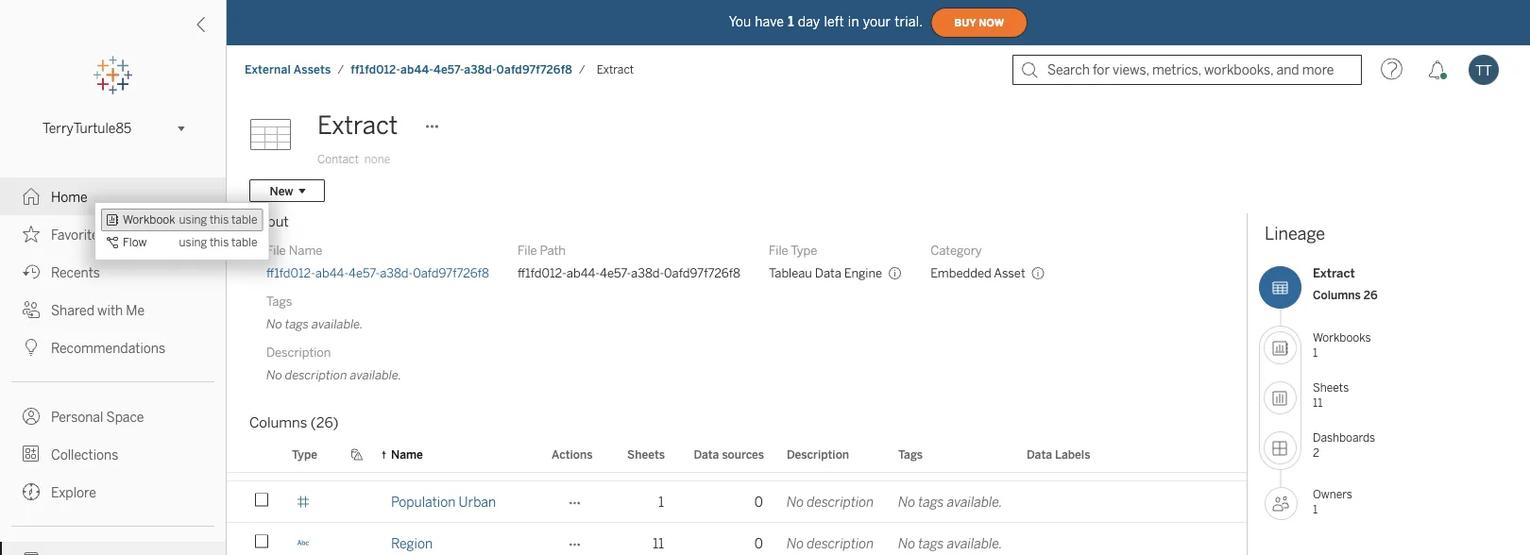 Task type: describe. For each thing, give the bounding box(es) containing it.
external
[[245, 63, 291, 77]]

favorites
[[51, 227, 105, 243]]

main navigation. press the up and down arrow keys to access links. element
[[0, 178, 226, 556]]

extract inside extract columns 26
[[1313, 266, 1356, 281]]

now
[[979, 17, 1004, 29]]

description no description available.
[[266, 345, 402, 383]]

buy now
[[954, 17, 1004, 29]]

2 real image from the top
[[297, 329, 310, 342]]

dashboards
[[1313, 431, 1376, 445]]

0 vertical spatial ff1fd012-ab44-4e57-a38d-0afd97f726f8 link
[[350, 62, 573, 77]]

shared
[[51, 303, 94, 318]]

1 vertical spatial columns
[[249, 415, 307, 432]]

1 horizontal spatial ff1fd012-
[[351, 63, 401, 77]]

2 / from the left
[[579, 63, 586, 77]]

1 vertical spatial type
[[292, 448, 317, 462]]

workbook
[[123, 213, 175, 227]]

no tags available. for 1
[[898, 495, 1003, 510]]

columns (26)
[[249, 415, 339, 432]]

real image
[[297, 496, 310, 509]]

available. inside tags no tags available.
[[312, 316, 363, 332]]

contact
[[317, 153, 359, 166]]

0 for 1
[[755, 495, 763, 510]]

none
[[365, 153, 390, 166]]

collections link
[[0, 436, 226, 473]]

population total link
[[391, 440, 488, 481]]

menu containing workbook
[[95, 203, 269, 260]]

row inside row group
[[227, 440, 1247, 482]]

1 inside "workbooks 1 sheets 11"
[[1313, 346, 1318, 359]]

columns inside extract columns 26
[[1313, 288, 1361, 302]]

left
[[824, 14, 844, 30]]

table image
[[249, 107, 306, 163]]

1 horizontal spatial extract
[[597, 63, 634, 77]]

new
[[270, 184, 293, 198]]

have
[[755, 14, 784, 30]]

embedded asset
[[931, 265, 1026, 281]]

buy now button
[[931, 8, 1028, 38]]

extract element
[[591, 63, 640, 77]]

file for file path
[[518, 243, 537, 258]]

no inside description no description available.
[[266, 368, 282, 383]]

workbooks
[[1313, 331, 1371, 345]]

1 left the day
[[788, 14, 794, 30]]

3 real image from the top
[[297, 371, 310, 384]]

3
[[656, 453, 664, 469]]

1 vertical spatial ff1fd012-ab44-4e57-a38d-0afd97f726f8 link
[[266, 265, 489, 282]]

buy
[[954, 17, 976, 29]]

new button
[[249, 180, 325, 202]]

personal space link
[[0, 398, 226, 436]]

favorites link
[[0, 215, 226, 253]]

row containing region
[[227, 523, 1312, 556]]

recents link
[[0, 253, 226, 291]]

you
[[729, 14, 751, 30]]

0 horizontal spatial extract
[[317, 111, 398, 140]]

table inside menu item
[[231, 213, 257, 227]]

0 for 11
[[755, 536, 763, 552]]

ff1fd012- for file path
[[518, 265, 567, 281]]

string image
[[297, 537, 310, 550]]

shared with me
[[51, 303, 145, 318]]

data labels
[[1027, 448, 1091, 462]]

file type
[[769, 243, 818, 258]]

population urban link
[[391, 482, 496, 522]]

population for population total
[[391, 453, 456, 469]]

1 horizontal spatial ab44-
[[401, 63, 434, 77]]

owners 1
[[1313, 488, 1353, 516]]

workbooks 1 sheets 11
[[1313, 331, 1371, 410]]

actions
[[552, 448, 593, 462]]

description for description
[[787, 448, 849, 462]]

data for data labels
[[1027, 448, 1052, 462]]

home
[[51, 189, 88, 205]]

owners
[[1313, 488, 1353, 502]]

with
[[97, 303, 123, 318]]

terryturtule85
[[43, 121, 131, 136]]

asset
[[994, 265, 1026, 281]]

workbook using this table
[[123, 213, 257, 227]]

contact none
[[317, 153, 390, 166]]

dashboards 2
[[1313, 431, 1376, 460]]

1 horizontal spatial 0afd97f726f8
[[497, 63, 573, 77]]

trial.
[[895, 14, 923, 30]]

this inside menu item
[[210, 213, 229, 227]]

no description for 1
[[787, 495, 874, 510]]

personal
[[51, 410, 103, 425]]

1 horizontal spatial 4e57-
[[434, 63, 464, 77]]

no tags available. for 11
[[898, 536, 1003, 552]]

shared with me link
[[0, 291, 226, 329]]

4 real image from the top
[[297, 412, 310, 426]]

urban
[[459, 495, 496, 510]]

tags for tags
[[898, 448, 923, 462]]

owners image
[[1265, 487, 1298, 521]]

row containing population urban
[[227, 482, 1312, 525]]

collections
[[51, 447, 118, 463]]

region
[[391, 536, 433, 552]]

tableau
[[769, 265, 812, 281]]

lineage
[[1265, 224, 1326, 244]]

population total
[[391, 453, 488, 469]]

embedded
[[931, 265, 992, 281]]

data sources
[[694, 448, 764, 462]]

tags no tags available.
[[266, 294, 363, 332]]

in
[[848, 14, 859, 30]]

path
[[540, 243, 566, 258]]

available. inside description no description available.
[[350, 368, 402, 383]]



Task type: vqa. For each thing, say whether or not it's contained in the screenshot.
the bottom for
no



Task type: locate. For each thing, give the bounding box(es) containing it.
ff1fd012-
[[351, 63, 401, 77], [266, 265, 315, 281], [518, 265, 567, 281]]

description inside description no description available.
[[285, 368, 347, 383]]

sheets right actions
[[627, 448, 665, 462]]

file for file name
[[266, 243, 286, 258]]

tags
[[285, 316, 309, 332], [919, 453, 944, 469], [919, 495, 944, 510], [919, 536, 944, 552]]

population urban
[[391, 495, 496, 510]]

ab44- for file path ff1fd012-ab44-4e57-a38d-0afd97f726f8
[[567, 265, 600, 281]]

0 vertical spatial extract
[[597, 63, 634, 77]]

2 horizontal spatial data
[[1027, 448, 1052, 462]]

2 horizontal spatial ab44-
[[567, 265, 600, 281]]

Search for views, metrics, workbooks, and more text field
[[1013, 55, 1362, 85]]

1 row group from the top
[[227, 0, 1247, 440]]

1 vertical spatial population
[[391, 495, 456, 510]]

0 vertical spatial this
[[210, 213, 229, 227]]

tableau data engine
[[769, 265, 883, 281]]

type up tableau
[[791, 243, 818, 258]]

navigation panel element
[[0, 57, 226, 556]]

no tags available.
[[898, 453, 1003, 469], [898, 495, 1003, 510], [898, 536, 1003, 552]]

menu item inside menu
[[101, 209, 263, 231]]

no description for 11
[[787, 536, 874, 552]]

0 horizontal spatial 0afd97f726f8
[[413, 265, 489, 281]]

1 vertical spatial no description
[[787, 495, 874, 510]]

this table or file is embedded in the published asset on the server, and you can't create a new workbook from it. files embedded in workbooks aren't shared with other tableau site users. image
[[1031, 266, 1046, 281]]

description inside description no description available.
[[266, 345, 331, 360]]

1 vertical spatial this
[[210, 236, 229, 249]]

1 no description from the top
[[787, 453, 874, 469]]

1 vertical spatial 11
[[653, 536, 664, 552]]

3 file from the left
[[769, 243, 789, 258]]

using this table
[[179, 236, 257, 249]]

file name ff1fd012-ab44-4e57-a38d-0afd97f726f8
[[266, 243, 489, 281]]

0 vertical spatial integer image
[[297, 205, 310, 218]]

type down the columns (26)
[[292, 448, 317, 462]]

explore
[[51, 485, 96, 501]]

11 down 3
[[653, 536, 664, 552]]

integer image up tags no tags available.
[[297, 246, 310, 259]]

(26)
[[311, 415, 339, 432]]

1 vertical spatial description
[[787, 448, 849, 462]]

2 horizontal spatial a38d-
[[631, 265, 664, 281]]

0 vertical spatial using
[[179, 213, 207, 227]]

2 vertical spatial extract
[[1313, 266, 1356, 281]]

0 horizontal spatial columns
[[249, 415, 307, 432]]

data left labels
[[1027, 448, 1052, 462]]

2 row from the top
[[227, 440, 1247, 482]]

name up population urban link
[[391, 448, 423, 462]]

row containing population total
[[227, 440, 1247, 482]]

tags inside tags no tags available.
[[266, 294, 292, 309]]

11 inside "workbooks 1 sheets 11"
[[1313, 396, 1323, 410]]

2 row group from the top
[[227, 440, 1312, 556]]

1 table from the top
[[231, 213, 257, 227]]

population up population urban link
[[391, 453, 456, 469]]

1 using from the top
[[179, 213, 207, 227]]

2 no description from the top
[[787, 495, 874, 510]]

0 horizontal spatial /
[[338, 63, 344, 77]]

sheets inside "workbooks 1 sheets 11"
[[1313, 381, 1349, 395]]

1 vertical spatial name
[[391, 448, 423, 462]]

0 horizontal spatial data
[[694, 448, 719, 462]]

11
[[1313, 396, 1323, 410], [653, 536, 664, 552]]

grid
[[227, 0, 1312, 556]]

1 down 'workbooks'
[[1313, 346, 1318, 359]]

file path ff1fd012-ab44-4e57-a38d-0afd97f726f8
[[518, 243, 741, 281]]

26
[[1364, 288, 1378, 302]]

0afd97f726f8
[[497, 63, 573, 77], [413, 265, 489, 281], [664, 265, 741, 281]]

table down about
[[231, 236, 257, 249]]

using up using this table
[[179, 213, 207, 227]]

0 horizontal spatial name
[[289, 243, 323, 258]]

0afd97f726f8 inside file name ff1fd012-ab44-4e57-a38d-0afd97f726f8
[[413, 265, 489, 281]]

1 down owners
[[1313, 503, 1318, 516]]

sources
[[722, 448, 764, 462]]

day
[[798, 14, 820, 30]]

1 this from the top
[[210, 213, 229, 227]]

population up region link
[[391, 495, 456, 510]]

data for data sources
[[694, 448, 719, 462]]

1 vertical spatial no tags available.
[[898, 495, 1003, 510]]

a38d- inside file name ff1fd012-ab44-4e57-a38d-0afd97f726f8
[[380, 265, 413, 281]]

2 no tags available. from the top
[[898, 495, 1003, 510]]

extract
[[597, 63, 634, 77], [317, 111, 398, 140], [1313, 266, 1356, 281]]

1 horizontal spatial /
[[579, 63, 586, 77]]

home link
[[0, 178, 226, 215]]

extract columns 26
[[1313, 266, 1378, 302]]

description
[[266, 345, 331, 360], [787, 448, 849, 462]]

2 this from the top
[[210, 236, 229, 249]]

4e57- inside file path ff1fd012-ab44-4e57-a38d-0afd97f726f8
[[600, 265, 631, 281]]

workbooks image
[[1264, 332, 1297, 365]]

labels
[[1055, 448, 1091, 462]]

2
[[1313, 446, 1320, 460]]

me
[[126, 303, 145, 318]]

11 right sheets image
[[1313, 396, 1323, 410]]

ff1fd012-ab44-4e57-a38d-0afd97f726f8 link
[[350, 62, 573, 77], [266, 265, 489, 282]]

region link
[[391, 523, 433, 556]]

explore link
[[0, 473, 226, 511]]

1 vertical spatial sheets
[[627, 448, 665, 462]]

2 vertical spatial integer image
[[297, 454, 310, 467]]

file down about
[[266, 243, 286, 258]]

2 horizontal spatial 0afd97f726f8
[[664, 265, 741, 281]]

1 real image from the top
[[297, 288, 310, 301]]

columns left (26)
[[249, 415, 307, 432]]

0 vertical spatial columns
[[1313, 288, 1361, 302]]

1 down 3
[[658, 495, 664, 510]]

columns image
[[1259, 266, 1302, 309]]

ff1fd012- inside file name ff1fd012-ab44-4e57-a38d-0afd97f726f8
[[266, 265, 315, 281]]

2 file from the left
[[518, 243, 537, 258]]

0 vertical spatial name
[[289, 243, 323, 258]]

ab44- inside file path ff1fd012-ab44-4e57-a38d-0afd97f726f8
[[567, 265, 600, 281]]

0 vertical spatial 11
[[1313, 396, 1323, 410]]

2 horizontal spatial ff1fd012-
[[518, 265, 567, 281]]

2 vertical spatial no description
[[787, 536, 874, 552]]

1 no tags available. from the top
[[898, 453, 1003, 469]]

tags inside tags no tags available.
[[285, 316, 309, 332]]

file up tableau
[[769, 243, 789, 258]]

integer image down new popup button
[[297, 205, 310, 218]]

0afd97f726f8 for file path ff1fd012-ab44-4e57-a38d-0afd97f726f8
[[664, 265, 741, 281]]

grid containing population total
[[227, 0, 1312, 556]]

1 vertical spatial table
[[231, 236, 257, 249]]

columns
[[1313, 288, 1361, 302], [249, 415, 307, 432]]

name
[[289, 243, 323, 258], [391, 448, 423, 462]]

2 horizontal spatial 4e57-
[[600, 265, 631, 281]]

0afd97f726f8 inside file path ff1fd012-ab44-4e57-a38d-0afd97f726f8
[[664, 265, 741, 281]]

1 inside row group
[[658, 495, 664, 510]]

available.
[[312, 316, 363, 332], [350, 368, 402, 383], [947, 453, 1003, 469], [947, 495, 1003, 510], [947, 536, 1003, 552]]

3 no tags available. from the top
[[898, 536, 1003, 552]]

1 horizontal spatial columns
[[1313, 288, 1361, 302]]

about
[[249, 214, 289, 231]]

1 / from the left
[[338, 63, 344, 77]]

2 population from the top
[[391, 495, 456, 510]]

1 vertical spatial tags
[[898, 448, 923, 462]]

0 horizontal spatial description
[[266, 345, 331, 360]]

description right sources
[[787, 448, 849, 462]]

4e57- for file path ff1fd012-ab44-4e57-a38d-0afd97f726f8
[[600, 265, 631, 281]]

recents
[[51, 265, 100, 281]]

no inside tags no tags available.
[[266, 316, 282, 332]]

tags
[[266, 294, 292, 309], [898, 448, 923, 462]]

external assets / ff1fd012-ab44-4e57-a38d-0afd97f726f8 /
[[245, 63, 586, 77]]

2 using from the top
[[179, 236, 207, 249]]

0 vertical spatial description
[[266, 345, 331, 360]]

1 inside owners 1
[[1313, 503, 1318, 516]]

your
[[863, 14, 891, 30]]

no description
[[787, 453, 874, 469], [787, 495, 874, 510], [787, 536, 874, 552]]

1 vertical spatial 0
[[755, 495, 763, 510]]

0 vertical spatial population
[[391, 453, 456, 469]]

ab44- inside file name ff1fd012-ab44-4e57-a38d-0afd97f726f8
[[315, 265, 349, 281]]

description down tags no tags available.
[[266, 345, 331, 360]]

row group containing population total
[[227, 440, 1312, 556]]

/ right assets
[[338, 63, 344, 77]]

ff1fd012- up tags no tags available.
[[266, 265, 315, 281]]

1 horizontal spatial description
[[787, 448, 849, 462]]

a38d- inside file path ff1fd012-ab44-4e57-a38d-0afd97f726f8
[[631, 265, 664, 281]]

a38d- for file name ff1fd012-ab44-4e57-a38d-0afd97f726f8
[[380, 265, 413, 281]]

personal space
[[51, 410, 144, 425]]

2 table from the top
[[231, 236, 257, 249]]

a38d- for file path ff1fd012-ab44-4e57-a38d-0afd97f726f8
[[631, 265, 664, 281]]

population inside 'link'
[[391, 453, 456, 469]]

population for population urban
[[391, 495, 456, 510]]

0 horizontal spatial ab44-
[[315, 265, 349, 281]]

row group
[[227, 0, 1247, 440], [227, 440, 1312, 556]]

sheets
[[1313, 381, 1349, 395], [627, 448, 665, 462]]

file
[[266, 243, 286, 258], [518, 243, 537, 258], [769, 243, 789, 258]]

real image
[[297, 288, 310, 301], [297, 329, 310, 342], [297, 371, 310, 384], [297, 412, 310, 426]]

1 file from the left
[[266, 243, 286, 258]]

1 population from the top
[[391, 453, 456, 469]]

file left path
[[518, 243, 537, 258]]

tags for tags no tags available.
[[266, 294, 292, 309]]

0 horizontal spatial 11
[[653, 536, 664, 552]]

1 horizontal spatial type
[[791, 243, 818, 258]]

0 vertical spatial sheets
[[1313, 381, 1349, 395]]

0
[[755, 453, 763, 469], [755, 495, 763, 510], [755, 536, 763, 552]]

3 row from the top
[[227, 482, 1312, 525]]

0 vertical spatial 0
[[755, 453, 763, 469]]

ff1fd012- down path
[[518, 265, 567, 281]]

external assets link
[[244, 62, 332, 77]]

data left engine
[[815, 265, 842, 281]]

sheets down 'workbooks'
[[1313, 381, 1349, 395]]

this down workbook using this table
[[210, 236, 229, 249]]

1 row from the top
[[227, 0, 1247, 25]]

cell
[[1028, 525, 1312, 556]]

0 horizontal spatial a38d-
[[380, 265, 413, 281]]

1 horizontal spatial a38d-
[[464, 63, 497, 77]]

string image
[[297, 38, 310, 51]]

table
[[231, 213, 257, 227], [231, 236, 257, 249]]

0 vertical spatial no tags available.
[[898, 453, 1003, 469]]

using inside menu item
[[179, 213, 207, 227]]

flow
[[123, 236, 147, 249]]

1 horizontal spatial 11
[[1313, 396, 1323, 410]]

ff1fd012- inside file path ff1fd012-ab44-4e57-a38d-0afd97f726f8
[[518, 265, 567, 281]]

0afd97f726f8 for file name ff1fd012-ab44-4e57-a38d-0afd97f726f8
[[413, 265, 489, 281]]

using down workbook using this table
[[179, 236, 207, 249]]

2 horizontal spatial extract
[[1313, 266, 1356, 281]]

menu
[[95, 203, 269, 260]]

data
[[815, 265, 842, 281], [694, 448, 719, 462], [1027, 448, 1052, 462]]

1
[[788, 14, 794, 30], [1313, 346, 1318, 359], [658, 495, 664, 510], [1313, 503, 1318, 516]]

a38d-
[[464, 63, 497, 77], [380, 265, 413, 281], [631, 265, 664, 281]]

2 horizontal spatial file
[[769, 243, 789, 258]]

menu item
[[101, 209, 263, 231]]

1 horizontal spatial name
[[391, 448, 423, 462]]

ff1fd012- right assets
[[351, 63, 401, 77]]

1 integer image from the top
[[297, 205, 310, 218]]

row
[[227, 0, 1247, 25], [227, 440, 1247, 482], [227, 482, 1312, 525], [227, 523, 1312, 556]]

0 vertical spatial no description
[[787, 453, 874, 469]]

ff1fd012- for file name
[[266, 265, 315, 281]]

recommendations link
[[0, 329, 226, 367]]

category
[[931, 243, 982, 258]]

integer image down the columns (26)
[[297, 454, 310, 467]]

1 horizontal spatial data
[[815, 265, 842, 281]]

1 vertical spatial integer image
[[297, 246, 310, 259]]

table up using this table
[[231, 213, 257, 227]]

integer image
[[297, 205, 310, 218], [297, 246, 310, 259], [297, 454, 310, 467]]

3 0 from the top
[[755, 536, 763, 552]]

0 horizontal spatial sheets
[[627, 448, 665, 462]]

2 0 from the top
[[755, 495, 763, 510]]

0 horizontal spatial file
[[266, 243, 286, 258]]

description
[[285, 368, 347, 383], [807, 453, 874, 469], [807, 495, 874, 510], [807, 536, 874, 552]]

0 horizontal spatial 4e57-
[[349, 265, 380, 281]]

total
[[458, 453, 488, 469]]

1 horizontal spatial file
[[518, 243, 537, 258]]

file inside file path ff1fd012-ab44-4e57-a38d-0afd97f726f8
[[518, 243, 537, 258]]

1 horizontal spatial sheets
[[1313, 381, 1349, 395]]

/
[[338, 63, 344, 77], [579, 63, 586, 77]]

4e57- inside file name ff1fd012-ab44-4e57-a38d-0afd97f726f8
[[349, 265, 380, 281]]

terryturtule85 button
[[35, 117, 191, 140]]

0 vertical spatial tags
[[266, 294, 292, 309]]

/ left extract element on the top left
[[579, 63, 586, 77]]

3 integer image from the top
[[297, 454, 310, 467]]

4 row from the top
[[227, 523, 1312, 556]]

description for description no description available.
[[266, 345, 331, 360]]

file inside file name ff1fd012-ab44-4e57-a38d-0afd97f726f8
[[266, 243, 286, 258]]

3 no description from the top
[[787, 536, 874, 552]]

assets
[[294, 63, 331, 77]]

recommendations
[[51, 341, 165, 356]]

0 horizontal spatial tags
[[266, 294, 292, 309]]

0 horizontal spatial type
[[292, 448, 317, 462]]

menu item containing workbook
[[101, 209, 263, 231]]

0 vertical spatial type
[[791, 243, 818, 258]]

data left sources
[[694, 448, 719, 462]]

dashboards image
[[1264, 432, 1297, 465]]

0 vertical spatial table
[[231, 213, 257, 227]]

4e57- for file name ff1fd012-ab44-4e57-a38d-0afd97f726f8
[[349, 265, 380, 281]]

1 horizontal spatial tags
[[898, 448, 923, 462]]

this up using this table
[[210, 213, 229, 227]]

2 vertical spatial no tags available.
[[898, 536, 1003, 552]]

ab44- for file name ff1fd012-ab44-4e57-a38d-0afd97f726f8
[[315, 265, 349, 281]]

sheets image
[[1264, 382, 1297, 415]]

this file type can contain multiple tables. image
[[888, 266, 902, 281]]

0 horizontal spatial ff1fd012-
[[266, 265, 315, 281]]

name inside file name ff1fd012-ab44-4e57-a38d-0afd97f726f8
[[289, 243, 323, 258]]

engine
[[844, 265, 883, 281]]

1 vertical spatial using
[[179, 236, 207, 249]]

2 integer image from the top
[[297, 246, 310, 259]]

columns left 26
[[1313, 288, 1361, 302]]

name down about
[[289, 243, 323, 258]]

1 vertical spatial extract
[[317, 111, 398, 140]]

1 0 from the top
[[755, 453, 763, 469]]

2 vertical spatial 0
[[755, 536, 763, 552]]

you have 1 day left in your trial.
[[729, 14, 923, 30]]

space
[[106, 410, 144, 425]]



